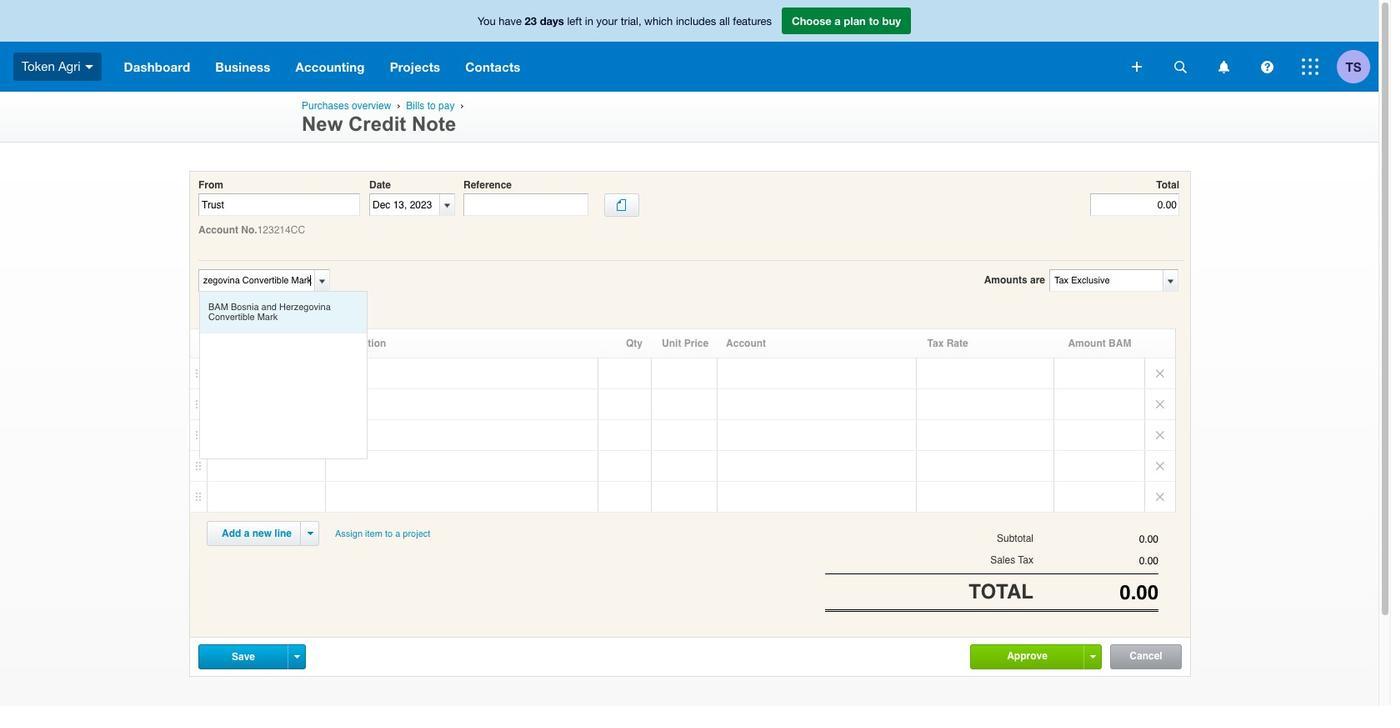 Task type: describe. For each thing, give the bounding box(es) containing it.
token agri button
[[0, 42, 111, 92]]

new
[[302, 113, 343, 135]]

exchange
[[229, 309, 269, 319]]

you have 23 days left in your trial, which includes all features
[[478, 14, 772, 28]]

you
[[478, 15, 496, 28]]

date
[[369, 179, 391, 191]]

23
[[525, 14, 537, 28]]

2 horizontal spatial svg image
[[1302, 58, 1319, 75]]

0 horizontal spatial svg image
[[1174, 60, 1187, 73]]

amounts are
[[984, 274, 1046, 286]]

trial,
[[621, 15, 642, 28]]

usd
[[210, 298, 230, 308]]

2 horizontal spatial svg image
[[1219, 60, 1229, 73]]

1 horizontal spatial a
[[395, 529, 400, 540]]

1
[[203, 298, 208, 308]]

sales tax
[[991, 555, 1034, 566]]

credit
[[349, 113, 406, 135]]

sales
[[991, 555, 1016, 566]]

in
[[585, 15, 594, 28]]

2 delete line item image from the top
[[1146, 482, 1176, 512]]

account for account no. 123214cc
[[198, 224, 238, 236]]

banner containing ts
[[0, 0, 1379, 92]]

2023
[[203, 309, 223, 319]]

dec
[[314, 298, 330, 308]]

bam bosnia and herzegovina convertible mark
[[208, 302, 331, 323]]

bosnia
[[231, 302, 259, 313]]

token
[[22, 59, 55, 73]]

includes
[[676, 15, 716, 28]]

more save options... image
[[294, 655, 300, 659]]

) exchange rates
[[223, 309, 296, 319]]

business button
[[203, 42, 283, 92]]

business
[[215, 59, 271, 74]]

note
[[412, 113, 456, 135]]

(
[[298, 298, 301, 308]]

your
[[597, 15, 618, 28]]

contacts button
[[453, 42, 533, 92]]

have
[[499, 15, 522, 28]]

13
[[301, 298, 311, 308]]

rates
[[272, 309, 296, 319]]

assign
[[335, 529, 363, 540]]

total
[[1157, 179, 1180, 191]]

choose a plan to buy
[[792, 14, 901, 28]]

token agri
[[22, 59, 81, 73]]

amount
[[1068, 338, 1106, 349]]

account for account
[[726, 338, 766, 349]]

bills
[[406, 100, 425, 112]]

approve link
[[971, 645, 1084, 668]]

unit
[[662, 338, 682, 349]]

to inside purchases overview › bills to pay › new credit note
[[427, 100, 436, 112]]

item
[[365, 529, 383, 540]]

Reference text field
[[464, 194, 589, 216]]

price
[[684, 338, 709, 349]]

1 › from the left
[[397, 100, 401, 111]]

no.
[[241, 224, 257, 236]]

more approve options... image
[[1090, 655, 1096, 659]]

2 horizontal spatial bam
[[1109, 338, 1132, 349]]

bam inside bam bosnia and herzegovina convertible mark
[[208, 302, 228, 313]]

2 › from the left
[[460, 100, 464, 111]]

description
[[331, 338, 386, 349]]

2 horizontal spatial to
[[869, 14, 880, 28]]

mark
[[257, 312, 278, 323]]

save
[[232, 651, 255, 663]]

projects
[[390, 59, 440, 74]]

ts
[[1346, 59, 1362, 74]]

left
[[567, 15, 582, 28]]

features
[[733, 15, 772, 28]]

bills to pay link
[[406, 100, 455, 112]]

cancel
[[1130, 650, 1163, 662]]

purchases overview › bills to pay › new credit note
[[302, 100, 467, 135]]



Task type: locate. For each thing, give the bounding box(es) containing it.
2 vertical spatial to
[[385, 529, 393, 540]]

reference
[[464, 179, 512, 191]]

accounting
[[296, 59, 365, 74]]

subtotal
[[997, 533, 1034, 545]]

bam right amount
[[1109, 338, 1132, 349]]

1 horizontal spatial bam
[[276, 298, 296, 308]]

0 vertical spatial tax
[[928, 338, 944, 349]]

add a new line link
[[212, 522, 302, 545]]

project
[[403, 529, 430, 540]]

1 vertical spatial delete line item image
[[1146, 390, 1176, 420]]

0 vertical spatial account
[[198, 224, 238, 236]]

svg image inside token agri popup button
[[85, 65, 93, 69]]

0 horizontal spatial svg image
[[85, 65, 93, 69]]

1.81243
[[240, 298, 273, 308]]

from
[[198, 179, 223, 191]]

a for new
[[244, 528, 250, 540]]

delete line item image
[[1146, 420, 1176, 450], [1146, 482, 1176, 512]]

1 vertical spatial delete line item image
[[1146, 482, 1176, 512]]

account no. 123214cc
[[198, 224, 305, 236]]

pay
[[439, 100, 455, 112]]

assign item to a project link
[[328, 521, 438, 547]]

0 horizontal spatial tax
[[928, 338, 944, 349]]

choose
[[792, 14, 832, 28]]

0 horizontal spatial bam
[[208, 302, 228, 313]]

bam right 1
[[208, 302, 228, 313]]

1 horizontal spatial ›
[[460, 100, 464, 111]]

svg image
[[1219, 60, 1229, 73], [1132, 62, 1142, 72], [85, 65, 93, 69]]

0 horizontal spatial ›
[[397, 100, 401, 111]]

› left bills
[[397, 100, 401, 111]]

123214cc
[[257, 224, 305, 236]]

1 vertical spatial tax
[[1018, 555, 1034, 566]]

purchases
[[302, 100, 349, 112]]

1 delete line item image from the top
[[1146, 359, 1176, 389]]

dashboard link
[[111, 42, 203, 92]]

account right price
[[726, 338, 766, 349]]

qty
[[626, 338, 643, 349]]

accounting button
[[283, 42, 377, 92]]

total
[[969, 580, 1034, 603]]

a left project
[[395, 529, 400, 540]]

0 vertical spatial to
[[869, 14, 880, 28]]

purchases overview link
[[302, 100, 391, 112]]

1 vertical spatial to
[[427, 100, 436, 112]]

more add line options... image
[[307, 532, 313, 535]]

amounts
[[984, 274, 1028, 286]]

1 horizontal spatial svg image
[[1261, 60, 1274, 73]]

1 usd = 1.81243 bam (
[[203, 298, 301, 308]]

0 vertical spatial delete line item image
[[1146, 420, 1176, 450]]

3 delete line item image from the top
[[1146, 451, 1176, 481]]

convertible
[[208, 312, 255, 323]]

projects button
[[377, 42, 453, 92]]

1 delete line item image from the top
[[1146, 420, 1176, 450]]

1 vertical spatial account
[[726, 338, 766, 349]]

agri
[[58, 59, 81, 73]]

bam up rates
[[276, 298, 296, 308]]

line
[[275, 528, 292, 540]]

tax right sales
[[1018, 555, 1034, 566]]

account
[[198, 224, 238, 236], [726, 338, 766, 349]]

herzegovina
[[279, 302, 331, 313]]

rate
[[947, 338, 969, 349]]

2 horizontal spatial a
[[835, 14, 841, 28]]

1 horizontal spatial tax
[[1018, 555, 1034, 566]]

days
[[540, 14, 564, 28]]

all
[[719, 15, 730, 28]]

a for plan
[[835, 14, 841, 28]]

overview
[[352, 100, 391, 112]]

Total text field
[[1091, 194, 1180, 216]]

to left buy
[[869, 14, 880, 28]]

)
[[223, 309, 226, 319]]

tax
[[928, 338, 944, 349], [1018, 555, 1034, 566]]

ts button
[[1337, 42, 1379, 92]]

dashboard
[[124, 59, 190, 74]]

a
[[835, 14, 841, 28], [244, 528, 250, 540], [395, 529, 400, 540]]

amount bam
[[1068, 338, 1132, 349]]

=
[[232, 298, 238, 308]]

1 horizontal spatial svg image
[[1132, 62, 1142, 72]]

tax rate
[[928, 338, 969, 349]]

2 vertical spatial delete line item image
[[1146, 451, 1176, 481]]

None text field
[[198, 194, 360, 216], [199, 270, 312, 291], [1051, 270, 1162, 291], [1034, 556, 1159, 567], [198, 194, 360, 216], [199, 270, 312, 291], [1051, 270, 1162, 291], [1034, 556, 1159, 567]]

0 vertical spatial delete line item image
[[1146, 359, 1176, 389]]

tax left rate
[[928, 338, 944, 349]]

and
[[261, 302, 277, 313]]

13 dec 2023
[[203, 298, 330, 319]]

a left new
[[244, 528, 250, 540]]

banner
[[0, 0, 1379, 92]]

2 delete line item image from the top
[[1146, 390, 1176, 420]]

unit price
[[662, 338, 709, 349]]

svg image
[[1302, 58, 1319, 75], [1174, 60, 1187, 73], [1261, 60, 1274, 73]]

1 horizontal spatial account
[[726, 338, 766, 349]]

Date text field
[[370, 194, 439, 215]]

contacts
[[465, 59, 521, 74]]

to
[[869, 14, 880, 28], [427, 100, 436, 112], [385, 529, 393, 540]]

0 horizontal spatial a
[[244, 528, 250, 540]]

plan
[[844, 14, 866, 28]]

account left no. at the top left of the page
[[198, 224, 238, 236]]

None text field
[[1034, 534, 1159, 545], [1034, 581, 1159, 604], [1034, 534, 1159, 545], [1034, 581, 1159, 604]]

buy
[[883, 14, 901, 28]]

a left plan
[[835, 14, 841, 28]]

new
[[252, 528, 272, 540]]

assign item to a project
[[335, 529, 430, 540]]

0 horizontal spatial to
[[385, 529, 393, 540]]

exchange rates link
[[229, 309, 296, 319]]

to right the item
[[385, 529, 393, 540]]

approve
[[1007, 650, 1048, 662]]

delete line item image
[[1146, 359, 1176, 389], [1146, 390, 1176, 420], [1146, 451, 1176, 481]]

add
[[222, 528, 241, 540]]

cancel button
[[1111, 645, 1181, 669]]

to left pay
[[427, 100, 436, 112]]

add a new line
[[222, 528, 292, 540]]

1 horizontal spatial to
[[427, 100, 436, 112]]

which
[[645, 15, 673, 28]]

›
[[397, 100, 401, 111], [460, 100, 464, 111]]

› right pay
[[460, 100, 464, 111]]

save link
[[199, 645, 288, 669]]

bam
[[276, 298, 296, 308], [208, 302, 228, 313], [1109, 338, 1132, 349]]

0 horizontal spatial account
[[198, 224, 238, 236]]



Task type: vqa. For each thing, say whether or not it's contained in the screenshot.
the Number, Reference, Customer or Amount TEXT BOX
no



